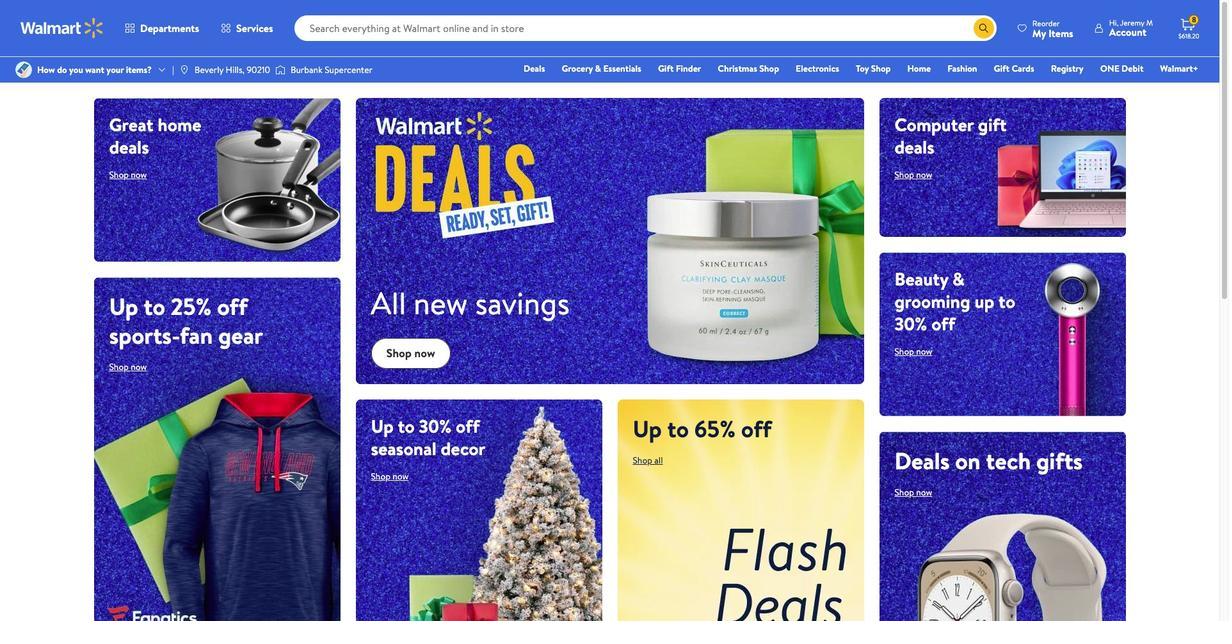 Task type: vqa. For each thing, say whether or not it's contained in the screenshot.
bottom statement
no



Task type: locate. For each thing, give the bounding box(es) containing it.
jeremy
[[1120, 17, 1145, 28]]

shop now for up to 25% off sports-fan gear
[[109, 360, 147, 373]]

off inside beauty & grooming up to 30% off
[[932, 311, 956, 336]]

items
[[1049, 26, 1074, 40]]

shop now link for up to 25% off sports-fan gear
[[109, 360, 147, 373]]

gift
[[658, 62, 674, 75], [994, 62, 1010, 75]]

burbank supercenter
[[291, 63, 373, 76]]

shop now link for great home deals
[[109, 168, 147, 181]]

to left 25%
[[144, 291, 165, 323]]

deals link
[[518, 61, 551, 76]]

great home deals
[[109, 112, 201, 159]]

2 gift from the left
[[994, 62, 1010, 75]]

1 horizontal spatial gift
[[994, 62, 1010, 75]]

to left decor
[[398, 413, 415, 438]]

seasonal
[[371, 436, 437, 461]]

1 gift from the left
[[658, 62, 674, 75]]

my
[[1033, 26, 1046, 40]]

1 horizontal spatial 30%
[[895, 311, 927, 336]]

to inside up to 25% off sports-fan gear
[[144, 291, 165, 323]]

 image
[[15, 61, 32, 78]]

grocery & essentials
[[562, 62, 642, 75]]

to right up
[[999, 289, 1016, 313]]

$618.20
[[1179, 31, 1200, 40]]

shop now link for up to 30% off seasonal decor
[[371, 470, 409, 483]]

Search search field
[[294, 15, 997, 41]]

departments button
[[114, 13, 210, 44]]

1 horizontal spatial deals
[[895, 134, 935, 159]]

to inside beauty & grooming up to 30% off
[[999, 289, 1016, 313]]

up for up to 30% off seasonal decor
[[371, 413, 394, 438]]

0 vertical spatial deals
[[524, 62, 545, 75]]

deals for beauty
[[895, 134, 935, 159]]

grocery & essentials link
[[556, 61, 647, 76]]

to left the 65%
[[668, 413, 689, 445]]

to
[[999, 289, 1016, 313], [144, 291, 165, 323], [668, 413, 689, 445], [398, 413, 415, 438]]

deals inside great home deals
[[109, 134, 149, 159]]

services button
[[210, 13, 284, 44]]

up for up to 25% off sports-fan gear
[[109, 291, 138, 323]]

shop now
[[109, 168, 147, 181], [895, 168, 933, 181], [895, 345, 933, 358], [386, 345, 435, 361], [109, 360, 147, 373], [371, 470, 409, 483], [895, 486, 933, 499]]

0 horizontal spatial gift
[[658, 62, 674, 75]]

christmas
[[718, 62, 757, 75]]

do
[[57, 63, 67, 76]]

1 horizontal spatial deals
[[895, 445, 950, 477]]

shop now link for beauty & grooming up to 30% off
[[895, 345, 933, 358]]

& left up
[[953, 266, 965, 291]]

0 horizontal spatial deals
[[109, 134, 149, 159]]

shop for all new savings
[[386, 345, 412, 361]]

m
[[1147, 17, 1153, 28]]

all
[[371, 281, 406, 324]]

8 $618.20
[[1179, 14, 1200, 40]]

 image
[[275, 63, 286, 76], [179, 65, 189, 75]]

0 horizontal spatial deals
[[524, 62, 545, 75]]

1 vertical spatial &
[[953, 266, 965, 291]]

gift left cards
[[994, 62, 1010, 75]]

shop now for all new savings
[[386, 345, 435, 361]]

electronics
[[796, 62, 839, 75]]

1 vertical spatial deals
[[895, 445, 950, 477]]

shop now link for computer gift deals
[[895, 168, 933, 181]]

walmart image
[[20, 18, 104, 38]]

off for up to 30% off seasonal decor
[[456, 413, 480, 438]]

toy shop
[[856, 62, 891, 75]]

8
[[1192, 14, 1197, 25]]

shop now for beauty & grooming up to 30% off
[[895, 345, 933, 358]]

1 horizontal spatial  image
[[275, 63, 286, 76]]

&
[[595, 62, 601, 75], [953, 266, 965, 291]]

up to 30% off seasonal decor
[[371, 413, 486, 461]]

hi,
[[1109, 17, 1119, 28]]

on
[[955, 445, 981, 477]]

now
[[131, 168, 147, 181], [916, 168, 933, 181], [916, 345, 933, 358], [415, 345, 435, 361], [131, 360, 147, 373], [393, 470, 409, 483], [916, 486, 933, 499]]

off for up to 25% off sports-fan gear
[[217, 291, 248, 323]]

& for essentials
[[595, 62, 601, 75]]

to inside up to 30% off seasonal decor
[[398, 413, 415, 438]]

shop for up to 30% off seasonal decor
[[371, 470, 391, 483]]

0 vertical spatial 30%
[[895, 311, 927, 336]]

& right grocery
[[595, 62, 601, 75]]

gift cards link
[[988, 61, 1040, 76]]

essentials
[[603, 62, 642, 75]]

0 horizontal spatial &
[[595, 62, 601, 75]]

off for up to 65% off
[[741, 413, 772, 445]]

deals left on
[[895, 445, 950, 477]]

up
[[975, 289, 995, 313]]

gift for gift finder
[[658, 62, 674, 75]]

shop now link
[[109, 168, 147, 181], [895, 168, 933, 181], [371, 338, 451, 369], [895, 345, 933, 358], [109, 360, 147, 373], [371, 470, 409, 483], [895, 486, 933, 499]]

2 horizontal spatial up
[[633, 413, 662, 445]]

off
[[217, 291, 248, 323], [932, 311, 956, 336], [741, 413, 772, 445], [456, 413, 480, 438]]

deals
[[524, 62, 545, 75], [895, 445, 950, 477]]

shop
[[760, 62, 779, 75], [871, 62, 891, 75], [109, 168, 129, 181], [895, 168, 914, 181], [895, 345, 914, 358], [386, 345, 412, 361], [109, 360, 129, 373], [633, 454, 652, 467], [371, 470, 391, 483], [895, 486, 914, 499]]

0 horizontal spatial 30%
[[419, 413, 452, 438]]

 image right |
[[179, 65, 189, 75]]

deals inside computer gift deals
[[895, 134, 935, 159]]

0 horizontal spatial up
[[109, 291, 138, 323]]

up
[[109, 291, 138, 323], [633, 413, 662, 445], [371, 413, 394, 438]]

1 deals from the left
[[109, 134, 149, 159]]

gear
[[218, 320, 263, 352]]

shop for computer gift deals
[[895, 168, 914, 181]]

deals left grocery
[[524, 62, 545, 75]]

shop now for great home deals
[[109, 168, 147, 181]]

gift finder link
[[652, 61, 707, 76]]

gift cards
[[994, 62, 1035, 75]]

0 vertical spatial &
[[595, 62, 601, 75]]

debit
[[1122, 62, 1144, 75]]

1 vertical spatial 30%
[[419, 413, 452, 438]]

gifts
[[1037, 445, 1083, 477]]

1 horizontal spatial &
[[953, 266, 965, 291]]

deals
[[109, 134, 149, 159], [895, 134, 935, 159]]

grooming
[[895, 289, 971, 313]]

up inside up to 30% off seasonal decor
[[371, 413, 394, 438]]

& inside beauty & grooming up to 30% off
[[953, 266, 965, 291]]

reorder
[[1033, 18, 1060, 28]]

finder
[[676, 62, 701, 75]]

 image for burbank supercenter
[[275, 63, 286, 76]]

fashion
[[948, 62, 977, 75]]

off inside up to 30% off seasonal decor
[[456, 413, 480, 438]]

supercenter
[[325, 63, 373, 76]]

30% inside beauty & grooming up to 30% off
[[895, 311, 927, 336]]

2 deals from the left
[[895, 134, 935, 159]]

0 horizontal spatial  image
[[179, 65, 189, 75]]

want
[[85, 63, 104, 76]]

1 horizontal spatial up
[[371, 413, 394, 438]]

registry
[[1051, 62, 1084, 75]]

|
[[172, 63, 174, 76]]

tech
[[986, 445, 1031, 477]]

fan
[[180, 320, 213, 352]]

account
[[1109, 25, 1147, 39]]

deals for up
[[109, 134, 149, 159]]

 image right 90210
[[275, 63, 286, 76]]

items?
[[126, 63, 152, 76]]

departments
[[140, 21, 199, 35]]

home link
[[902, 61, 937, 76]]

savings
[[475, 281, 570, 324]]

shop now for up to 30% off seasonal decor
[[371, 470, 409, 483]]

gift left finder
[[658, 62, 674, 75]]

toy
[[856, 62, 869, 75]]

up to 65% off
[[633, 413, 772, 445]]

walmart+
[[1160, 62, 1199, 75]]

30%
[[895, 311, 927, 336], [419, 413, 452, 438]]

up inside up to 25% off sports-fan gear
[[109, 291, 138, 323]]

shop now for computer gift deals
[[895, 168, 933, 181]]

registry link
[[1045, 61, 1090, 76]]

off inside up to 25% off sports-fan gear
[[217, 291, 248, 323]]

& for grooming
[[953, 266, 965, 291]]



Task type: describe. For each thing, give the bounding box(es) containing it.
now for beauty & grooming up to 30% off
[[916, 345, 933, 358]]

shop all link
[[633, 454, 663, 467]]

65%
[[695, 413, 736, 445]]

great
[[109, 112, 153, 137]]

how do you want your items?
[[37, 63, 152, 76]]

beverly
[[195, 63, 224, 76]]

cards
[[1012, 62, 1035, 75]]

to for up to 25% off sports-fan gear
[[144, 291, 165, 323]]

all new savings
[[371, 281, 570, 324]]

now for great home deals
[[131, 168, 147, 181]]

new
[[414, 281, 468, 324]]

deals on tech gifts
[[895, 445, 1083, 477]]

home
[[908, 62, 931, 75]]

90210
[[247, 63, 270, 76]]

up to 25% off sports-fan gear
[[109, 291, 263, 352]]

shop for up to 25% off sports-fan gear
[[109, 360, 129, 373]]

now for all new savings
[[415, 345, 435, 361]]

beauty & grooming up to 30% off
[[895, 266, 1016, 336]]

hills,
[[226, 63, 245, 76]]

how
[[37, 63, 55, 76]]

computer gift deals
[[895, 112, 1007, 159]]

walmart+ link
[[1155, 61, 1204, 76]]

shop for up to 65% off
[[633, 454, 652, 467]]

gift for gift cards
[[994, 62, 1010, 75]]

electronics link
[[790, 61, 845, 76]]

 image for beverly hills, 90210
[[179, 65, 189, 75]]

search icon image
[[979, 23, 989, 33]]

gift finder
[[658, 62, 701, 75]]

shop now link for deals on tech gifts
[[895, 486, 933, 499]]

shop now link for all new savings
[[371, 338, 451, 369]]

now for up to 30% off seasonal decor
[[393, 470, 409, 483]]

sports-
[[109, 320, 180, 352]]

shop inside "link"
[[760, 62, 779, 75]]

up for up to 65% off
[[633, 413, 662, 445]]

to for up to 30% off seasonal decor
[[398, 413, 415, 438]]

30% inside up to 30% off seasonal decor
[[419, 413, 452, 438]]

beverly hills, 90210
[[195, 63, 270, 76]]

now for computer gift deals
[[916, 168, 933, 181]]

computer
[[895, 112, 974, 137]]

grocery
[[562, 62, 593, 75]]

fashion link
[[942, 61, 983, 76]]

one debit
[[1101, 62, 1144, 75]]

decor
[[441, 436, 486, 461]]

your
[[107, 63, 124, 76]]

one
[[1101, 62, 1120, 75]]

shop now for deals on tech gifts
[[895, 486, 933, 499]]

now for up to 25% off sports-fan gear
[[131, 360, 147, 373]]

christmas shop
[[718, 62, 779, 75]]

deals for deals
[[524, 62, 545, 75]]

toy shop link
[[850, 61, 897, 76]]

all
[[655, 454, 663, 467]]

services
[[236, 21, 273, 35]]

to for up to 65% off
[[668, 413, 689, 445]]

reorder my items
[[1033, 18, 1074, 40]]

christmas shop link
[[712, 61, 785, 76]]

shop for great home deals
[[109, 168, 129, 181]]

shop for beauty & grooming up to 30% off
[[895, 345, 914, 358]]

hi, jeremy m account
[[1109, 17, 1153, 39]]

burbank
[[291, 63, 323, 76]]

you
[[69, 63, 83, 76]]

beauty
[[895, 266, 949, 291]]

deals for deals on tech gifts
[[895, 445, 950, 477]]

now for deals on tech gifts
[[916, 486, 933, 499]]

shop for deals on tech gifts
[[895, 486, 914, 499]]

home
[[158, 112, 201, 137]]

shop all
[[633, 454, 663, 467]]

gift
[[978, 112, 1007, 137]]

25%
[[171, 291, 212, 323]]

Walmart Site-Wide search field
[[294, 15, 997, 41]]

one debit link
[[1095, 61, 1150, 76]]



